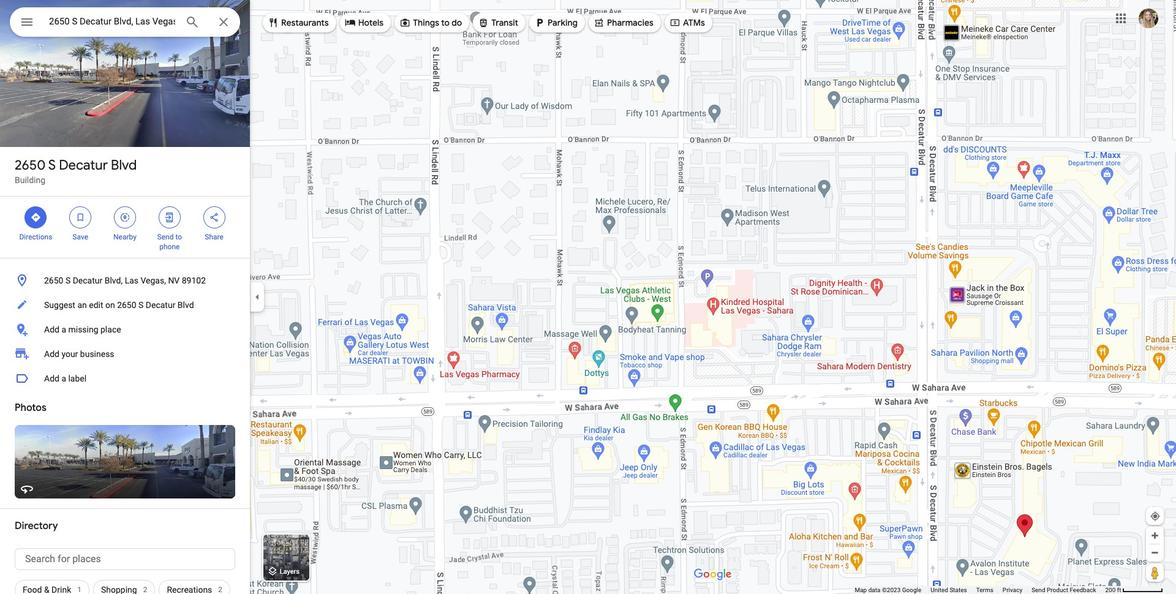 Task type: describe. For each thing, give the bounding box(es) containing it.
to inside the ' things to do'
[[442, 17, 450, 28]]

2650 s decatur blvd building
[[15, 157, 137, 185]]

blvd,
[[105, 276, 123, 286]]

add a label
[[44, 374, 87, 384]]

privacy button
[[1003, 587, 1023, 595]]

 button
[[10, 7, 44, 39]]

2650 S Decatur Blvd, Las Vegas, NV 89102 field
[[10, 7, 240, 37]]

to inside send to phone
[[176, 233, 182, 242]]


[[164, 211, 175, 224]]

200 ft
[[1106, 587, 1122, 594]]

©2023
[[883, 587, 901, 594]]

a for missing
[[62, 325, 66, 335]]

show street view coverage image
[[1147, 564, 1165, 582]]

 things to do
[[400, 16, 462, 29]]

send to phone
[[157, 233, 182, 251]]

terms
[[977, 587, 994, 594]]

nearby
[[113, 233, 137, 242]]

decatur for blvd
[[59, 157, 108, 174]]

google account: michelle dermenjian  
(michelle.dermenjian@adept.ai) image
[[1139, 8, 1159, 28]]

suggest
[[44, 300, 75, 310]]

send for send to phone
[[157, 233, 174, 242]]

2650 for blvd,
[[44, 276, 63, 286]]

photos
[[15, 402, 46, 414]]

directory
[[15, 520, 58, 533]]

hotels
[[358, 17, 384, 28]]

united states button
[[931, 587, 968, 595]]

suggest an edit on 2650 s decatur blvd
[[44, 300, 194, 310]]

united states
[[931, 587, 968, 594]]

2650 for blvd
[[15, 157, 46, 174]]


[[75, 211, 86, 224]]

2650 s decatur blvd, las vegas, nv 89102
[[44, 276, 206, 286]]

map data ©2023 google
[[855, 587, 922, 594]]


[[209, 211, 220, 224]]

on
[[105, 300, 115, 310]]

pharmacies
[[607, 17, 654, 28]]

2650 s decatur blvd, las vegas, nv 89102 button
[[0, 268, 250, 293]]


[[268, 16, 279, 29]]

ft
[[1118, 587, 1122, 594]]


[[535, 16, 546, 29]]

actions for 2650 s decatur blvd region
[[0, 197, 250, 258]]

 pharmacies
[[594, 16, 654, 29]]


[[345, 16, 356, 29]]

save
[[73, 233, 88, 242]]

s inside suggest an edit on 2650 s decatur blvd button
[[139, 300, 144, 310]]

layers
[[280, 568, 300, 576]]

 search field
[[10, 7, 240, 39]]

add a label button
[[0, 367, 250, 391]]

building
[[15, 175, 45, 185]]



Task type: vqa. For each thing, say whether or not it's contained in the screenshot.


Task type: locate. For each thing, give the bounding box(es) containing it.
0 horizontal spatial send
[[157, 233, 174, 242]]

to left do
[[442, 17, 450, 28]]

add for add your business
[[44, 349, 59, 359]]

things
[[413, 17, 440, 28]]

product
[[1048, 587, 1069, 594]]

89102
[[182, 276, 206, 286]]

collapse side panel image
[[251, 291, 264, 304]]

united
[[931, 587, 949, 594]]

add for add a label
[[44, 374, 59, 384]]

1 horizontal spatial send
[[1032, 587, 1046, 594]]

none field inside 2650 s decatur blvd, las vegas, nv 89102 field
[[49, 14, 175, 29]]

share
[[205, 233, 224, 242]]


[[30, 211, 41, 224]]

transit
[[492, 17, 519, 28]]

add a missing place button
[[0, 318, 250, 342]]

2650 right on
[[117, 300, 136, 310]]

1 vertical spatial blvd
[[178, 300, 194, 310]]

zoom out image
[[1151, 549, 1160, 558]]

0 vertical spatial 2650
[[15, 157, 46, 174]]

footer inside 'google maps' element
[[855, 587, 1106, 595]]

privacy
[[1003, 587, 1023, 594]]

add
[[44, 325, 59, 335], [44, 349, 59, 359], [44, 374, 59, 384]]

blvd inside suggest an edit on 2650 s decatur blvd button
[[178, 300, 194, 310]]

2 vertical spatial decatur
[[146, 300, 176, 310]]

send
[[157, 233, 174, 242], [1032, 587, 1046, 594]]

decatur for blvd,
[[73, 276, 103, 286]]

1 vertical spatial s
[[66, 276, 71, 286]]

add left label
[[44, 374, 59, 384]]

1 vertical spatial send
[[1032, 587, 1046, 594]]

add your business link
[[0, 342, 250, 367]]

missing
[[68, 325, 98, 335]]

200 ft button
[[1106, 587, 1164, 594]]

none text field inside the 2650 s decatur blvd main content
[[15, 549, 235, 571]]

 atms
[[670, 16, 705, 29]]

add a missing place
[[44, 325, 121, 335]]

2650 up suggest
[[44, 276, 63, 286]]

1 horizontal spatial blvd
[[178, 300, 194, 310]]

a left missing
[[62, 325, 66, 335]]

directions
[[19, 233, 52, 242]]

add for add a missing place
[[44, 325, 59, 335]]

decatur inside the 2650 s decatur blvd building
[[59, 157, 108, 174]]

None field
[[49, 14, 175, 29]]

 transit
[[478, 16, 519, 29]]

a inside "button"
[[62, 325, 66, 335]]

google
[[903, 587, 922, 594]]

1 vertical spatial a
[[62, 374, 66, 384]]

1 vertical spatial to
[[176, 233, 182, 242]]


[[594, 16, 605, 29]]

your
[[62, 349, 78, 359]]

a inside button
[[62, 374, 66, 384]]

phone
[[159, 243, 180, 251]]

data
[[869, 587, 881, 594]]

add your business
[[44, 349, 114, 359]]

send left product
[[1032, 587, 1046, 594]]

feedback
[[1070, 587, 1097, 594]]

 restaurants
[[268, 16, 329, 29]]

s inside the 2650 s decatur blvd building
[[48, 157, 56, 174]]

vegas,
[[141, 276, 166, 286]]

0 vertical spatial blvd
[[111, 157, 137, 174]]

suggest an edit on 2650 s decatur blvd button
[[0, 293, 250, 318]]

label
[[68, 374, 87, 384]]

place
[[101, 325, 121, 335]]

do
[[452, 17, 462, 28]]

to
[[442, 17, 450, 28], [176, 233, 182, 242]]

 hotels
[[345, 16, 384, 29]]

atms
[[683, 17, 705, 28]]

send product feedback button
[[1032, 587, 1097, 595]]

an
[[77, 300, 87, 310]]

1 horizontal spatial s
[[66, 276, 71, 286]]

decatur up an
[[73, 276, 103, 286]]

nv
[[168, 276, 180, 286]]

a left label
[[62, 374, 66, 384]]

send inside button
[[1032, 587, 1046, 594]]

2 a from the top
[[62, 374, 66, 384]]

2 vertical spatial add
[[44, 374, 59, 384]]

las
[[125, 276, 139, 286]]

2 vertical spatial 2650
[[117, 300, 136, 310]]

1 vertical spatial add
[[44, 349, 59, 359]]

blvd down 89102
[[178, 300, 194, 310]]

2 add from the top
[[44, 349, 59, 359]]


[[400, 16, 411, 29]]

2 vertical spatial s
[[139, 300, 144, 310]]

0 vertical spatial to
[[442, 17, 450, 28]]

add down suggest
[[44, 325, 59, 335]]

send for send product feedback
[[1032, 587, 1046, 594]]

decatur down vegas,
[[146, 300, 176, 310]]

1 horizontal spatial to
[[442, 17, 450, 28]]

s for blvd
[[48, 157, 56, 174]]

add inside "button"
[[44, 325, 59, 335]]

send up phone
[[157, 233, 174, 242]]

0 horizontal spatial blvd
[[111, 157, 137, 174]]

business
[[80, 349, 114, 359]]

0 vertical spatial send
[[157, 233, 174, 242]]

0 vertical spatial add
[[44, 325, 59, 335]]

1 vertical spatial 2650
[[44, 276, 63, 286]]


[[20, 13, 34, 31]]

restaurants
[[281, 17, 329, 28]]


[[478, 16, 489, 29]]

None text field
[[15, 549, 235, 571]]

map
[[855, 587, 867, 594]]

show your location image
[[1151, 511, 1162, 522]]

2650 s decatur blvd main content
[[0, 0, 250, 595]]

 parking
[[535, 16, 578, 29]]

s inside 2650 s decatur blvd, las vegas, nv 89102 button
[[66, 276, 71, 286]]

0 vertical spatial a
[[62, 325, 66, 335]]

footer
[[855, 587, 1106, 595]]

3 add from the top
[[44, 374, 59, 384]]

0 horizontal spatial s
[[48, 157, 56, 174]]

2650
[[15, 157, 46, 174], [44, 276, 63, 286], [117, 300, 136, 310]]

send product feedback
[[1032, 587, 1097, 594]]


[[120, 211, 131, 224]]

a for label
[[62, 374, 66, 384]]

decatur
[[59, 157, 108, 174], [73, 276, 103, 286], [146, 300, 176, 310]]

edit
[[89, 300, 103, 310]]

decatur up 
[[59, 157, 108, 174]]

1 add from the top
[[44, 325, 59, 335]]

1 vertical spatial decatur
[[73, 276, 103, 286]]

blvd up 
[[111, 157, 137, 174]]

footer containing map data ©2023 google
[[855, 587, 1106, 595]]

parking
[[548, 17, 578, 28]]

terms button
[[977, 587, 994, 595]]

a
[[62, 325, 66, 335], [62, 374, 66, 384]]

google maps element
[[0, 0, 1177, 595]]

to up phone
[[176, 233, 182, 242]]

s
[[48, 157, 56, 174], [66, 276, 71, 286], [139, 300, 144, 310]]

2650 up building
[[15, 157, 46, 174]]

2650 inside the 2650 s decatur blvd building
[[15, 157, 46, 174]]

1 a from the top
[[62, 325, 66, 335]]

200
[[1106, 587, 1116, 594]]

add left your
[[44, 349, 59, 359]]

blvd inside the 2650 s decatur blvd building
[[111, 157, 137, 174]]

blvd
[[111, 157, 137, 174], [178, 300, 194, 310]]

0 vertical spatial s
[[48, 157, 56, 174]]

states
[[950, 587, 968, 594]]

s for blvd,
[[66, 276, 71, 286]]


[[670, 16, 681, 29]]

2 horizontal spatial s
[[139, 300, 144, 310]]

zoom in image
[[1151, 531, 1160, 541]]

0 horizontal spatial to
[[176, 233, 182, 242]]

send inside send to phone
[[157, 233, 174, 242]]

add inside button
[[44, 374, 59, 384]]

0 vertical spatial decatur
[[59, 157, 108, 174]]



